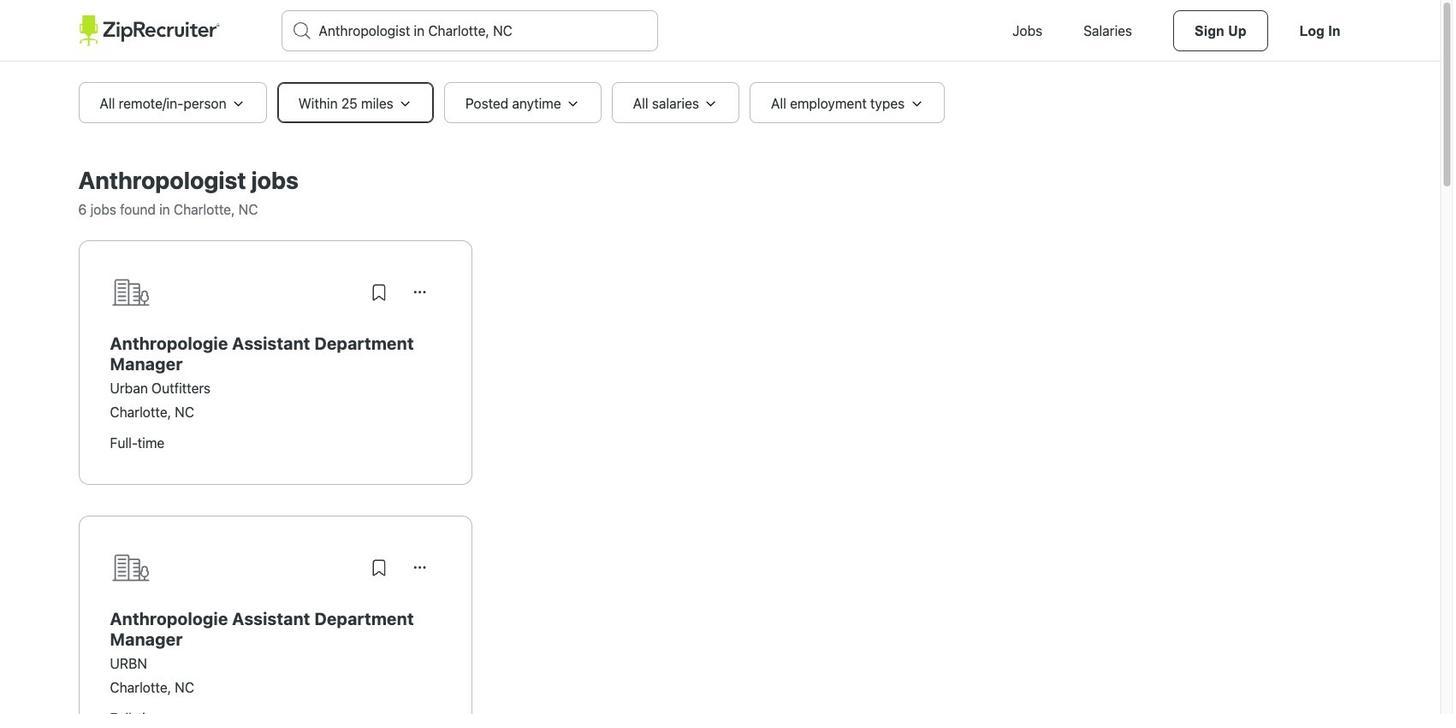 Task type: describe. For each thing, give the bounding box(es) containing it.
save job for later image
[[368, 558, 389, 579]]

anthropologie assistant department manager element for save job for later icon
[[110, 609, 440, 651]]



Task type: locate. For each thing, give the bounding box(es) containing it.
ziprecruiter image
[[78, 15, 220, 46]]

anthropologie assistant department manager element
[[110, 334, 440, 375], [110, 609, 440, 651]]

main element
[[78, 0, 1362, 62]]

Search job title or keyword search field
[[282, 11, 657, 51]]

1 anthropologie assistant department manager element from the top
[[110, 334, 440, 375]]

0 vertical spatial anthropologie assistant department manager element
[[110, 334, 440, 375]]

2 anthropologie assistant department manager element from the top
[[110, 609, 440, 651]]

None button
[[399, 272, 440, 313], [399, 548, 440, 589], [399, 272, 440, 313], [399, 548, 440, 589]]

save job for later image
[[368, 282, 389, 303]]

1 vertical spatial anthropologie assistant department manager element
[[110, 609, 440, 651]]

anthropologie assistant department manager element for save job for later image
[[110, 334, 440, 375]]



Task type: vqa. For each thing, say whether or not it's contained in the screenshot.
the bottommost Anthropologie Assistant Department Manager Element
yes



